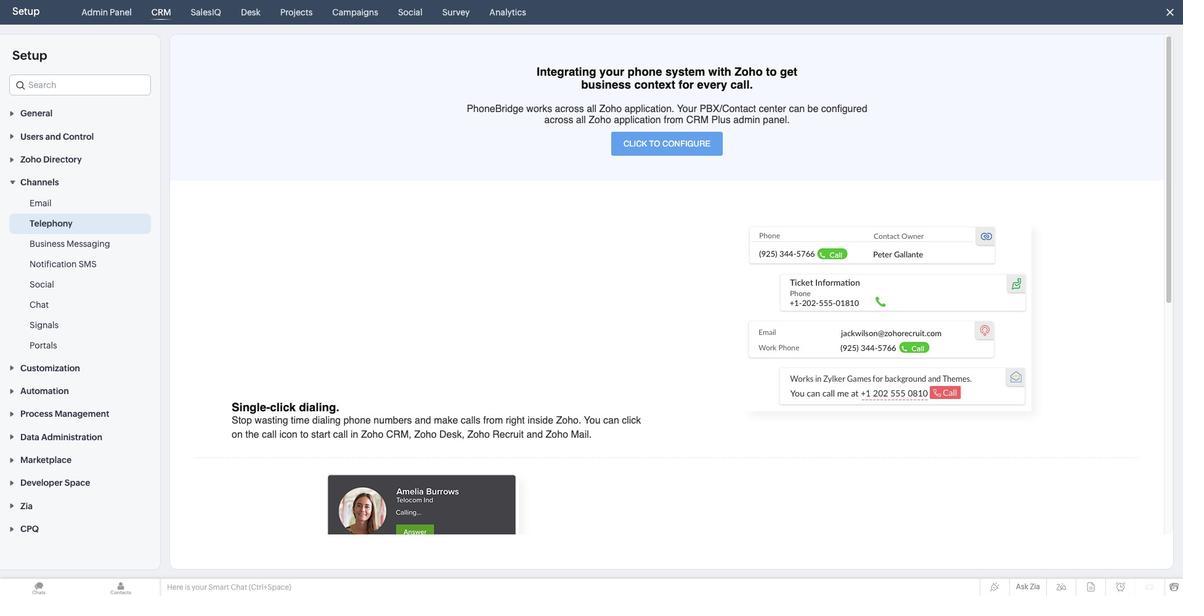Task type: vqa. For each thing, say whether or not it's contained in the screenshot.
Folder image
no



Task type: describe. For each thing, give the bounding box(es) containing it.
admin
[[82, 7, 108, 17]]

salesiq
[[191, 7, 221, 17]]

social
[[398, 7, 423, 17]]

zia
[[1030, 583, 1040, 592]]

salesiq link
[[186, 0, 226, 25]]

survey
[[442, 7, 470, 17]]

desk link
[[236, 0, 265, 25]]

panel
[[110, 7, 132, 17]]

admin panel link
[[77, 0, 137, 25]]

ask zia
[[1016, 583, 1040, 592]]

is
[[185, 584, 190, 592]]

analytics link
[[485, 0, 531, 25]]

here is your smart chat (ctrl+space)
[[167, 584, 291, 592]]

contacts image
[[82, 579, 160, 596]]

social link
[[393, 0, 427, 25]]

(ctrl+space)
[[249, 584, 291, 592]]

ask
[[1016, 583, 1028, 592]]

chat
[[231, 584, 247, 592]]



Task type: locate. For each thing, give the bounding box(es) containing it.
your
[[192, 584, 207, 592]]

projects link
[[275, 0, 318, 25]]

smart
[[209, 584, 229, 592]]

campaigns link
[[327, 0, 383, 25]]

analytics
[[489, 7, 526, 17]]

chats image
[[0, 579, 78, 596]]

survey link
[[437, 0, 475, 25]]

crm link
[[147, 0, 176, 25]]

campaigns
[[332, 7, 378, 17]]

projects
[[280, 7, 313, 17]]

setup
[[12, 6, 40, 17]]

admin panel
[[82, 7, 132, 17]]

crm
[[151, 7, 171, 17]]

here
[[167, 584, 183, 592]]

desk
[[241, 7, 260, 17]]



